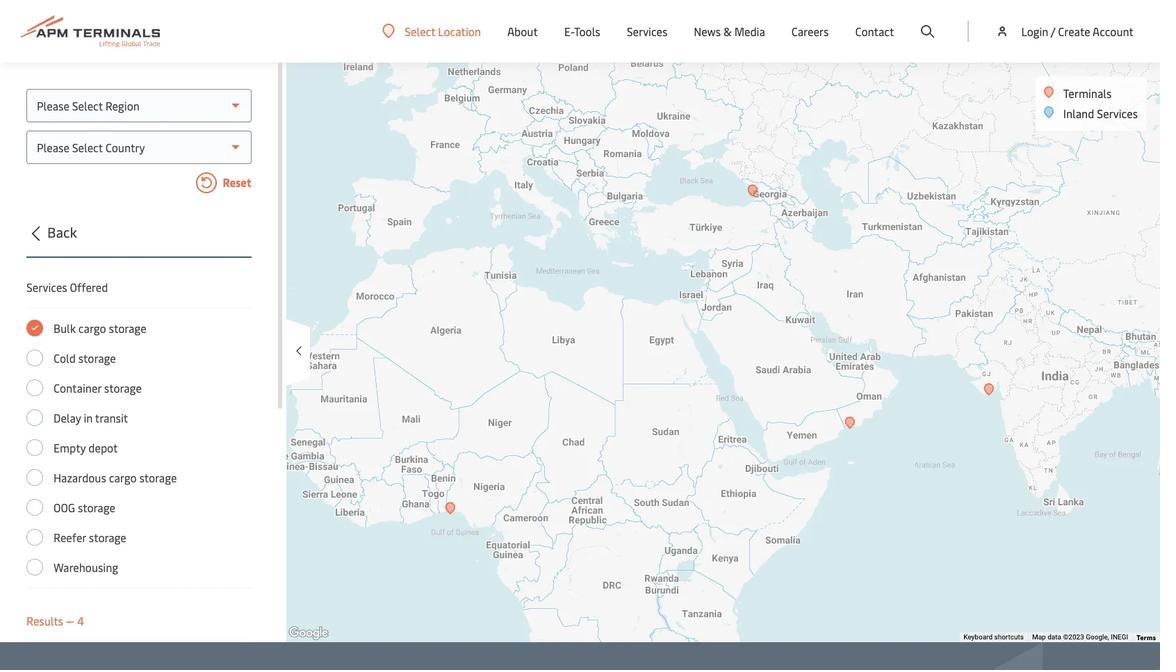 Task type: describe. For each thing, give the bounding box(es) containing it.
select location button
[[383, 23, 481, 39]]

/
[[1051, 24, 1056, 39]]

4
[[77, 613, 84, 629]]

contact button
[[856, 0, 895, 63]]

2 horizontal spatial services
[[1097, 106, 1138, 121]]

back
[[47, 223, 77, 241]]

about
[[508, 24, 538, 39]]

map
[[1033, 634, 1046, 641]]

login
[[1022, 24, 1049, 39]]

reset button
[[26, 172, 252, 196]]

container
[[54, 380, 101, 396]]

Bulk cargo storage radio
[[26, 320, 43, 337]]

storage for container storage
[[104, 380, 142, 396]]

terminals
[[1064, 86, 1112, 101]]

Delay in transit radio
[[26, 410, 43, 426]]

storage for reefer storage
[[89, 530, 126, 545]]

hazardous
[[54, 470, 106, 485]]

&
[[724, 24, 732, 39]]

delay in transit
[[54, 410, 128, 426]]

terms
[[1137, 633, 1156, 643]]

OOG storage radio
[[26, 499, 43, 516]]

map data ©2023 google, inegi
[[1033, 634, 1129, 641]]

—
[[66, 613, 74, 629]]

Cold storage radio
[[26, 350, 43, 366]]

transit
[[95, 410, 128, 426]]

location
[[438, 23, 481, 39]]

services offered
[[26, 280, 108, 295]]

news
[[694, 24, 721, 39]]

in
[[84, 410, 93, 426]]

services button
[[627, 0, 668, 63]]

select
[[405, 23, 436, 39]]

select location
[[405, 23, 481, 39]]

services for services
[[627, 24, 668, 39]]

news & media button
[[694, 0, 765, 63]]

inland
[[1064, 106, 1095, 121]]

storage for oog storage
[[78, 500, 115, 515]]

e-tools button
[[565, 0, 601, 63]]

reefer storage
[[54, 530, 126, 545]]

results
[[26, 613, 63, 629]]

cold storage
[[54, 350, 116, 366]]

careers button
[[792, 0, 829, 63]]

empty depot
[[54, 440, 118, 455]]

cargo for bulk
[[78, 321, 106, 336]]

e-tools
[[565, 24, 601, 39]]

Empty depot radio
[[26, 439, 43, 456]]



Task type: vqa. For each thing, say whether or not it's contained in the screenshot.
Global Menu button
no



Task type: locate. For each thing, give the bounding box(es) containing it.
cargo
[[78, 321, 106, 336], [109, 470, 137, 485]]

login / create account
[[1022, 24, 1134, 39]]

1 horizontal spatial services
[[627, 24, 668, 39]]

cargo right bulk
[[78, 321, 106, 336]]

Reefer storage radio
[[26, 529, 43, 546]]

Warehousing radio
[[26, 559, 43, 576]]

0 vertical spatial services
[[627, 24, 668, 39]]

services for services offered
[[26, 280, 67, 295]]

media
[[735, 24, 765, 39]]

oog storage
[[54, 500, 115, 515]]

e-
[[565, 24, 574, 39]]

google image
[[286, 624, 332, 643]]

1 vertical spatial services
[[1097, 106, 1138, 121]]

map region
[[247, 29, 1161, 670]]

keyboard
[[964, 634, 993, 641]]

cargo down depot
[[109, 470, 137, 485]]

reefer
[[54, 530, 86, 545]]

bulk
[[54, 321, 76, 336]]

careers
[[792, 24, 829, 39]]

storage
[[109, 321, 146, 336], [78, 350, 116, 366], [104, 380, 142, 396], [139, 470, 177, 485], [78, 500, 115, 515], [89, 530, 126, 545]]

back button
[[22, 222, 252, 258]]

inland services
[[1064, 106, 1138, 121]]

keyboard shortcuts button
[[964, 633, 1024, 643]]

container storage
[[54, 380, 142, 396]]

empty
[[54, 440, 86, 455]]

0 horizontal spatial cargo
[[78, 321, 106, 336]]

services right tools
[[627, 24, 668, 39]]

0 vertical spatial cargo
[[78, 321, 106, 336]]

delay
[[54, 410, 81, 426]]

news & media
[[694, 24, 765, 39]]

1 horizontal spatial cargo
[[109, 470, 137, 485]]

about button
[[508, 0, 538, 63]]

offered
[[70, 280, 108, 295]]

warehousing
[[54, 560, 118, 575]]

inegi
[[1111, 634, 1129, 641]]

hazardous cargo storage
[[54, 470, 177, 485]]

data
[[1048, 634, 1062, 641]]

account
[[1093, 24, 1134, 39]]

tools
[[574, 24, 601, 39]]

1 vertical spatial cargo
[[109, 470, 137, 485]]

create
[[1059, 24, 1091, 39]]

terms link
[[1137, 633, 1156, 643]]

bulk cargo storage
[[54, 321, 146, 336]]

Hazardous cargo storage radio
[[26, 469, 43, 486]]

0 horizontal spatial services
[[26, 280, 67, 295]]

services down terminals
[[1097, 106, 1138, 121]]

google,
[[1086, 634, 1110, 641]]

©2023
[[1064, 634, 1085, 641]]

services left offered on the top left of the page
[[26, 280, 67, 295]]

keyboard shortcuts
[[964, 634, 1024, 641]]

Container storage radio
[[26, 380, 43, 396]]

contact
[[856, 24, 895, 39]]

results — 4
[[26, 613, 84, 629]]

cold
[[54, 350, 76, 366]]

shortcuts
[[995, 634, 1024, 641]]

reset
[[220, 175, 252, 190]]

storage for cold storage
[[78, 350, 116, 366]]

services
[[627, 24, 668, 39], [1097, 106, 1138, 121], [26, 280, 67, 295]]

2 vertical spatial services
[[26, 280, 67, 295]]

login / create account link
[[996, 0, 1134, 63]]

oog
[[54, 500, 75, 515]]

depot
[[89, 440, 118, 455]]

cargo for hazardous
[[109, 470, 137, 485]]



